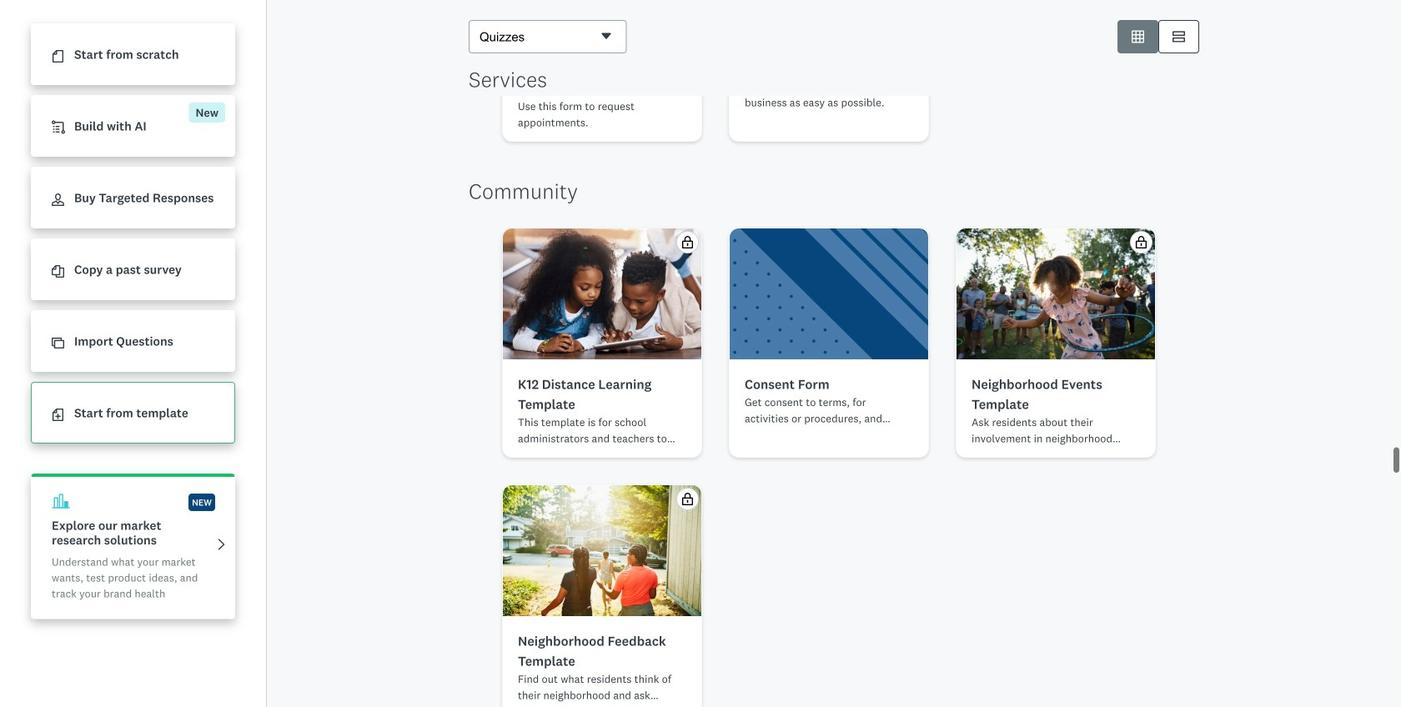 Task type: vqa. For each thing, say whether or not it's contained in the screenshot.
Dropdown arrow icon
no



Task type: locate. For each thing, give the bounding box(es) containing it.
chevronright image
[[215, 539, 228, 551]]

user image
[[52, 194, 64, 206]]

documentclone image
[[52, 266, 64, 278]]

appointment request form image
[[503, 0, 702, 43]]

grid image
[[1132, 30, 1145, 43]]

consent form image
[[730, 229, 929, 360]]

documentplus image
[[52, 409, 64, 422]]

lock image
[[682, 236, 694, 249], [682, 493, 694, 506]]

neighborhood events template image
[[957, 229, 1156, 360]]

1 vertical spatial lock image
[[682, 493, 694, 506]]

k12 distance learning template image
[[502, 229, 703, 360]]

1 lock image from the top
[[682, 236, 694, 249]]

lock image
[[1136, 236, 1148, 249]]

2 lock image from the top
[[682, 493, 694, 506]]

lock image for the k12 distance learning template image
[[682, 236, 694, 249]]

0 vertical spatial lock image
[[682, 236, 694, 249]]

document image
[[52, 50, 64, 63]]



Task type: describe. For each thing, give the bounding box(es) containing it.
lock image for neighborhood feedback template image
[[682, 493, 694, 506]]

textboxmultiple image
[[1173, 30, 1186, 43]]

neighborhood feedback template image
[[503, 486, 702, 617]]

clone image
[[52, 337, 64, 350]]



